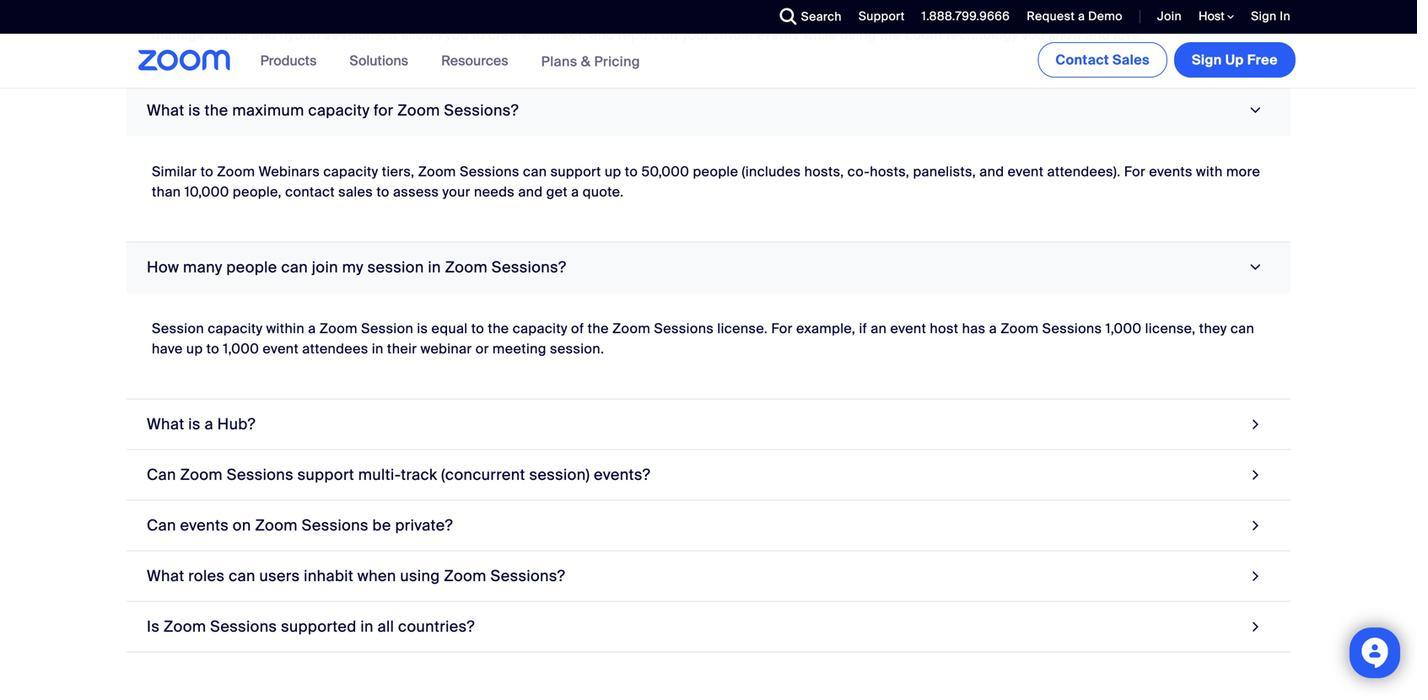 Task type: locate. For each thing, give the bounding box(es) containing it.
host button
[[1199, 8, 1235, 24]]

sign
[[1252, 8, 1277, 24], [1192, 51, 1223, 69]]

0 vertical spatial people
[[693, 163, 739, 181]]

0 vertical spatial support
[[551, 163, 602, 181]]

0 vertical spatial your
[[682, 26, 710, 44]]

0 horizontal spatial hosts,
[[805, 163, 844, 181]]

what down zoom logo
[[147, 101, 184, 120]]

0 horizontal spatial using
[[400, 567, 440, 586]]

join link up meetings 'navigation'
[[1158, 8, 1182, 24]]

one
[[330, 6, 354, 24]]

2 vertical spatial event
[[263, 340, 299, 358]]

2 vertical spatial events
[[180, 516, 229, 535]]

support left multi-
[[298, 465, 354, 485]]

sign left up
[[1192, 51, 1223, 69]]

people right the many
[[226, 258, 277, 277]]

zoom inside can events on zoom sessions be private? dropdown button
[[255, 516, 298, 535]]

is down zoom logo
[[188, 101, 201, 120]]

what
[[147, 101, 184, 120], [147, 415, 184, 434], [147, 567, 184, 586]]

events
[[757, 26, 800, 44], [1150, 163, 1193, 181], [180, 516, 229, 535]]

2 horizontal spatial virtual
[[713, 26, 753, 44]]

capacity inside dropdown button
[[308, 101, 370, 120]]

zoom down "product information" navigation
[[398, 101, 440, 120]]

the down support
[[880, 26, 901, 44]]

1 horizontal spatial session
[[361, 320, 414, 337]]

0 vertical spatial on
[[730, 6, 746, 24]]

1.888.799.9666
[[922, 8, 1010, 24]]

what inside dropdown button
[[147, 101, 184, 120]]

a right get
[[571, 183, 579, 201]]

zoom inside can zoom sessions support multi-track (concurrent session) events? dropdown button
[[180, 465, 223, 485]]

my
[[342, 258, 364, 277]]

0 horizontal spatial for
[[772, 320, 793, 337]]

0 vertical spatial right image
[[1245, 260, 1268, 275]]

0 vertical spatial event
[[1008, 163, 1044, 181]]

hybrid
[[603, 6, 644, 24], [280, 26, 320, 44]]

1 vertical spatial in
[[372, 340, 384, 358]]

support link right search
[[846, 0, 909, 34]]

and down demo
[[1086, 26, 1111, 44]]

sign up free button
[[1175, 42, 1296, 78]]

hosts, left panelists, on the right top
[[870, 163, 910, 181]]

1 horizontal spatial using
[[841, 26, 876, 44]]

the right of
[[588, 320, 609, 337]]

within
[[266, 320, 305, 337]]

can zoom sessions support multi-track (concurrent session) events?
[[147, 465, 651, 485]]

events left with
[[1150, 163, 1193, 181]]

0 horizontal spatial events
[[180, 516, 229, 535]]

session right my
[[368, 258, 424, 277]]

tab list containing what is the maximum capacity for zoom sessions?
[[127, 0, 1291, 653]]

in
[[428, 258, 441, 277], [372, 340, 384, 358], [361, 617, 374, 637]]

zoom
[[152, 6, 190, 24], [905, 26, 943, 44], [398, 101, 440, 120], [217, 163, 255, 181], [418, 163, 456, 181], [445, 258, 488, 277], [320, 320, 358, 337], [613, 320, 651, 337], [1001, 320, 1039, 337], [180, 465, 223, 485], [255, 516, 298, 535], [444, 567, 487, 586], [164, 617, 206, 637]]

up
[[605, 163, 622, 181], [186, 340, 203, 358]]

right image inside the is zoom sessions supported in all countries? dropdown button
[[1249, 616, 1264, 638]]

1 horizontal spatial session
[[478, 6, 528, 24]]

for inside session capacity within a zoom session is equal to the capacity of the zoom sessions license. for example, if an event host has a zoom sessions 1,000 license, they can have up to 1,000 event attendees in their webinar or meeting session.
[[772, 320, 793, 337]]

0 vertical spatial 1,000
[[1106, 320, 1142, 337]]

1.888.799.9666 button up technology
[[922, 8, 1010, 24]]

in inside dropdown button
[[428, 258, 441, 277]]

0 horizontal spatial sign
[[1192, 51, 1223, 69]]

a left hub?
[[205, 415, 213, 434]]

sessions? inside dropdown button
[[491, 567, 566, 586]]

love.
[[1114, 26, 1144, 44]]

1 vertical spatial for
[[772, 320, 793, 337]]

banner
[[118, 34, 1300, 89]]

0 vertical spatial an
[[271, 6, 287, 24]]

1,000 right have
[[223, 340, 259, 358]]

zoom's
[[750, 6, 798, 24]]

similar
[[152, 163, 197, 181]]

zoom up manage
[[152, 6, 190, 24]]

1 vertical spatial events
[[1150, 163, 1193, 181]]

0 vertical spatial what
[[147, 101, 184, 120]]

to up resources
[[472, 26, 485, 44]]

is left the all-
[[257, 6, 268, 24]]

plans & pricing link
[[541, 53, 640, 70], [541, 53, 640, 70]]

for inside zoom sessions is an all-in-one solution for single session virtual and hybrid events, built on zoom's reliable video technology, that allows you to seamlessly create and manage virtual and hybrid sessions. it allows you to create, market, and report on your virtual events while using the zoom technology you know and love.
[[414, 6, 431, 24]]

1 vertical spatial right image
[[1249, 464, 1264, 486]]

hybrid up report
[[603, 6, 644, 24]]

0 vertical spatial session
[[478, 6, 528, 24]]

2 session from the left
[[361, 320, 414, 337]]

in up equal
[[428, 258, 441, 277]]

contact sales link
[[1038, 42, 1168, 78]]

can inside dropdown button
[[229, 567, 256, 586]]

what left roles
[[147, 567, 184, 586]]

what is a hub? button
[[127, 399, 1291, 450]]

sign left in
[[1252, 8, 1277, 24]]

session.
[[550, 340, 605, 358]]

2 can from the top
[[147, 516, 176, 535]]

right image
[[1245, 103, 1268, 118], [1249, 413, 1264, 436], [1249, 565, 1264, 588], [1249, 616, 1264, 638]]

0 vertical spatial for
[[414, 6, 431, 24]]

join link right 'love.'
[[1145, 0, 1187, 34]]

people
[[693, 163, 739, 181], [226, 258, 277, 277]]

with
[[1197, 163, 1223, 181]]

2 vertical spatial what
[[147, 567, 184, 586]]

0 horizontal spatial people
[[226, 258, 277, 277]]

0 horizontal spatial on
[[233, 516, 251, 535]]

product information navigation
[[248, 34, 653, 89]]

1 vertical spatial an
[[871, 320, 887, 337]]

up right have
[[186, 340, 203, 358]]

your left needs
[[443, 183, 471, 201]]

event for how many people can join my session in zoom sessions?
[[891, 320, 927, 337]]

how many people can join my session in zoom sessions? button
[[127, 243, 1291, 293]]

session up have
[[152, 320, 204, 337]]

2 horizontal spatial events
[[1150, 163, 1193, 181]]

and up products
[[252, 26, 276, 44]]

1 horizontal spatial events
[[757, 26, 800, 44]]

1 horizontal spatial allows
[[1000, 6, 1040, 24]]

1,000 left the license,
[[1106, 320, 1142, 337]]

sign inside sign up free 'button'
[[1192, 51, 1223, 69]]

event left host at the top
[[891, 320, 927, 337]]

up up quote.
[[605, 163, 622, 181]]

an left the all-
[[271, 6, 287, 24]]

is left hub?
[[188, 415, 201, 434]]

can
[[523, 163, 547, 181], [281, 258, 308, 277], [1231, 320, 1255, 337], [229, 567, 256, 586]]

session capacity within a zoom session is equal to the capacity of the zoom sessions license. for example, if an event host has a zoom sessions 1,000 license, they can have up to 1,000 event attendees in their webinar or meeting session.
[[152, 320, 1255, 358]]

1 horizontal spatial for
[[1125, 163, 1146, 181]]

allows
[[1000, 6, 1040, 24], [401, 26, 442, 44]]

session up their
[[361, 320, 414, 337]]

using right the 'when'
[[400, 567, 440, 586]]

tiers,
[[382, 163, 415, 181]]

zoom up assess
[[418, 163, 456, 181]]

2 horizontal spatial event
[[1008, 163, 1044, 181]]

be
[[373, 516, 391, 535]]

event
[[1008, 163, 1044, 181], [891, 320, 927, 337], [263, 340, 299, 358]]

1.888.799.9666 button right support
[[909, 0, 1015, 34]]

1 vertical spatial on
[[662, 26, 678, 44]]

can right they on the top of page
[[1231, 320, 1255, 337]]

in left their
[[372, 340, 384, 358]]

1 horizontal spatial hosts,
[[870, 163, 910, 181]]

zoom up users
[[255, 516, 298, 535]]

0 horizontal spatial session
[[368, 258, 424, 277]]

right image for zoom
[[1245, 103, 1268, 118]]

1 vertical spatial using
[[400, 567, 440, 586]]

meetings navigation
[[1035, 34, 1300, 81]]

1 horizontal spatial virtual
[[532, 6, 572, 24]]

&
[[581, 53, 591, 70]]

for left single
[[414, 6, 431, 24]]

3 what from the top
[[147, 567, 184, 586]]

is left equal
[[417, 320, 428, 337]]

zoom up countries?
[[444, 567, 487, 586]]

0 horizontal spatial hybrid
[[280, 26, 320, 44]]

1 vertical spatial support
[[298, 465, 354, 485]]

1 hosts, from the left
[[805, 163, 844, 181]]

0 vertical spatial hybrid
[[603, 6, 644, 24]]

support link right reliable
[[859, 8, 905, 24]]

1 vertical spatial up
[[186, 340, 203, 358]]

1 vertical spatial 1,000
[[223, 340, 259, 358]]

zoom down the what is a hub?
[[180, 465, 223, 485]]

has
[[963, 320, 986, 337]]

1 vertical spatial your
[[443, 183, 471, 201]]

the inside zoom sessions is an all-in-one solution for single session virtual and hybrid events, built on zoom's reliable video technology, that allows you to seamlessly create and manage virtual and hybrid sessions. it allows you to create, market, and report on your virtual events while using the zoom technology you know and love.
[[880, 26, 901, 44]]

and right "create"
[[1209, 6, 1233, 24]]

tab list
[[127, 0, 1291, 653]]

example,
[[797, 320, 856, 337]]

session)
[[530, 465, 590, 485]]

for right attendees).
[[1125, 163, 1146, 181]]

video
[[853, 6, 889, 24]]

virtual up the market,
[[532, 6, 572, 24]]

zoom up equal
[[445, 258, 488, 277]]

capacity up sales on the left of the page
[[324, 163, 378, 181]]

create
[[1163, 6, 1205, 24]]

a right has
[[990, 320, 998, 337]]

host
[[1199, 8, 1228, 24]]

0 horizontal spatial up
[[186, 340, 203, 358]]

an right if
[[871, 320, 887, 337]]

capacity down solutions
[[308, 101, 370, 120]]

create,
[[489, 26, 534, 44]]

0 vertical spatial sign
[[1252, 8, 1277, 24]]

can events on zoom sessions be private? button
[[127, 501, 1291, 551]]

people right 50,000
[[693, 163, 739, 181]]

event left attendees).
[[1008, 163, 1044, 181]]

right image for events?
[[1249, 464, 1264, 486]]

session
[[152, 320, 204, 337], [361, 320, 414, 337]]

events inside similar to zoom webinars capacity tiers, zoom sessions can support up to 50,000 people (includes hosts, co-hosts, panelists, and event attendees). for events with more than 10,000 people, contact sales to assess your needs and get a quote.
[[1150, 163, 1193, 181]]

1 vertical spatial session
[[368, 258, 424, 277]]

sign for sign in
[[1252, 8, 1277, 24]]

solutions
[[350, 52, 409, 70]]

0 horizontal spatial for
[[374, 101, 394, 120]]

1 horizontal spatial hybrid
[[603, 6, 644, 24]]

people inside dropdown button
[[226, 258, 277, 277]]

what for what is a hub?
[[147, 415, 184, 434]]

right image inside can events on zoom sessions be private? dropdown button
[[1249, 514, 1264, 537]]

license.
[[718, 320, 768, 337]]

0 horizontal spatial event
[[263, 340, 299, 358]]

events up roles
[[180, 516, 229, 535]]

1 vertical spatial for
[[374, 101, 394, 120]]

zoom inside what is the maximum capacity for zoom sessions? dropdown button
[[398, 101, 440, 120]]

events down zoom's
[[757, 26, 800, 44]]

your down built
[[682, 26, 710, 44]]

more
[[1227, 163, 1261, 181]]

right image inside can zoom sessions support multi-track (concurrent session) events? dropdown button
[[1249, 464, 1264, 486]]

2 vertical spatial right image
[[1249, 514, 1264, 537]]

allows right it
[[401, 26, 442, 44]]

0 vertical spatial up
[[605, 163, 622, 181]]

1 vertical spatial event
[[891, 320, 927, 337]]

0 horizontal spatial your
[[443, 183, 471, 201]]

a
[[1079, 8, 1086, 24], [571, 183, 579, 201], [308, 320, 316, 337], [990, 320, 998, 337], [205, 415, 213, 434]]

and up the market,
[[575, 6, 600, 24]]

single
[[435, 6, 474, 24]]

search button
[[768, 0, 846, 34]]

can right roles
[[229, 567, 256, 586]]

in left all
[[361, 617, 374, 637]]

an
[[271, 6, 287, 24], [871, 320, 887, 337]]

1 vertical spatial what
[[147, 415, 184, 434]]

1 vertical spatial can
[[147, 516, 176, 535]]

banner containing contact sales
[[118, 34, 1300, 89]]

0 horizontal spatial an
[[271, 6, 287, 24]]

2 vertical spatial sessions?
[[491, 567, 566, 586]]

zoom down technology,
[[905, 26, 943, 44]]

2 what from the top
[[147, 415, 184, 434]]

people,
[[233, 183, 282, 201]]

allows right the 'that'
[[1000, 6, 1040, 24]]

1 horizontal spatial up
[[605, 163, 622, 181]]

1 vertical spatial people
[[226, 258, 277, 277]]

market,
[[537, 26, 587, 44]]

can
[[147, 465, 176, 485], [147, 516, 176, 535]]

to up the 10,000
[[201, 163, 214, 181]]

using
[[841, 26, 876, 44], [400, 567, 440, 586]]

0 horizontal spatial allows
[[401, 26, 442, 44]]

using down video
[[841, 26, 876, 44]]

and left get
[[518, 183, 543, 201]]

0 vertical spatial allows
[[1000, 6, 1040, 24]]

zoom right is
[[164, 617, 206, 637]]

is
[[257, 6, 268, 24], [188, 101, 201, 120], [417, 320, 428, 337], [188, 415, 201, 434]]

1 horizontal spatial your
[[682, 26, 710, 44]]

1 horizontal spatial people
[[693, 163, 739, 181]]

right image inside the what roles can users inhabit when using zoom sessions? dropdown button
[[1249, 565, 1264, 588]]

all
[[378, 617, 394, 637]]

co-
[[848, 163, 870, 181]]

to up know
[[1070, 6, 1083, 24]]

resources button
[[441, 34, 516, 88]]

up inside session capacity within a zoom session is equal to the capacity of the zoom sessions license. for example, if an event host has a zoom sessions 1,000 license, they can have up to 1,000 event attendees in their webinar or meeting session.
[[186, 340, 203, 358]]

what roles can users inhabit when using zoom sessions? button
[[127, 551, 1291, 602]]

zoom logo image
[[138, 50, 231, 71]]

countries?
[[398, 617, 475, 637]]

can up get
[[523, 163, 547, 181]]

reliable
[[801, 6, 850, 24]]

what roles can users inhabit when using zoom sessions?
[[147, 567, 566, 586]]

event down within
[[263, 340, 299, 358]]

0 vertical spatial can
[[147, 465, 176, 485]]

the left maximum
[[205, 101, 228, 120]]

sessions inside can zoom sessions support multi-track (concurrent session) events? dropdown button
[[227, 465, 294, 485]]

to
[[1070, 6, 1083, 24], [472, 26, 485, 44], [201, 163, 214, 181], [625, 163, 638, 181], [377, 183, 390, 201], [471, 320, 484, 337], [207, 340, 220, 358]]

right image inside how many people can join my session in zoom sessions? dropdown button
[[1245, 260, 1268, 275]]

support up get
[[551, 163, 602, 181]]

2 vertical spatial in
[[361, 617, 374, 637]]

virtual right manage
[[209, 26, 248, 44]]

can left join
[[281, 258, 308, 277]]

0 vertical spatial events
[[757, 26, 800, 44]]

0 vertical spatial in
[[428, 258, 441, 277]]

and right panelists, on the right top
[[980, 163, 1005, 181]]

right image
[[1245, 260, 1268, 275], [1249, 464, 1264, 486], [1249, 514, 1264, 537]]

request a demo link
[[1015, 0, 1127, 34], [1027, 8, 1123, 24]]

can for can zoom sessions support multi-track (concurrent session) events?
[[147, 465, 176, 485]]

1 horizontal spatial event
[[891, 320, 927, 337]]

how
[[147, 258, 179, 277]]

for down solutions 'dropdown button'
[[374, 101, 394, 120]]

1 can from the top
[[147, 465, 176, 485]]

right image inside what is the maximum capacity for zoom sessions? dropdown button
[[1245, 103, 1268, 118]]

0 horizontal spatial 1,000
[[223, 340, 259, 358]]

0 vertical spatial using
[[841, 26, 876, 44]]

session up create,
[[478, 6, 528, 24]]

free
[[1248, 51, 1278, 69]]

session
[[478, 6, 528, 24], [368, 258, 424, 277]]

1 horizontal spatial sign
[[1252, 8, 1277, 24]]

can inside similar to zoom webinars capacity tiers, zoom sessions can support up to 50,000 people (includes hosts, co-hosts, panelists, and event attendees). for events with more than 10,000 people, contact sales to assess your needs and get a quote.
[[523, 163, 547, 181]]

2 vertical spatial on
[[233, 516, 251, 535]]

a right within
[[308, 320, 316, 337]]

0 horizontal spatial session
[[152, 320, 204, 337]]

event inside similar to zoom webinars capacity tiers, zoom sessions can support up to 50,000 people (includes hosts, co-hosts, panelists, and event attendees). for events with more than 10,000 people, contact sales to assess your needs and get a quote.
[[1008, 163, 1044, 181]]

1 horizontal spatial an
[[871, 320, 887, 337]]

inhabit
[[304, 567, 354, 586]]

0 vertical spatial for
[[1125, 163, 1146, 181]]

hybrid down the all-
[[280, 26, 320, 44]]

virtual down built
[[713, 26, 753, 44]]

1 horizontal spatial for
[[414, 6, 431, 24]]

it
[[389, 26, 398, 44]]

1 horizontal spatial support
[[551, 163, 602, 181]]

on
[[730, 6, 746, 24], [662, 26, 678, 44], [233, 516, 251, 535]]

1 vertical spatial sign
[[1192, 51, 1223, 69]]

up inside similar to zoom webinars capacity tiers, zoom sessions can support up to 50,000 people (includes hosts, co-hosts, panelists, and event attendees). for events with more than 10,000 people, contact sales to assess your needs and get a quote.
[[605, 163, 622, 181]]

resources
[[441, 52, 509, 70]]

0 horizontal spatial support
[[298, 465, 354, 485]]

1 what from the top
[[147, 101, 184, 120]]



Task type: describe. For each thing, give the bounding box(es) containing it.
technology
[[946, 26, 1019, 44]]

while
[[804, 26, 837, 44]]

your inside zoom sessions is an all-in-one solution for single session virtual and hybrid events, built on zoom's reliable video technology, that allows you to seamlessly create and manage virtual and hybrid sessions. it allows you to create, market, and report on your virtual events while using the zoom technology you know and love.
[[682, 26, 710, 44]]

multi-
[[358, 465, 401, 485]]

join
[[1158, 8, 1182, 24]]

a inside similar to zoom webinars capacity tiers, zoom sessions can support up to 50,000 people (includes hosts, co-hosts, panelists, and event attendees). for events with more than 10,000 people, contact sales to assess your needs and get a quote.
[[571, 183, 579, 201]]

what for what roles can users inhabit when using zoom sessions?
[[147, 567, 184, 586]]

1 session from the left
[[152, 320, 204, 337]]

zoom up attendees at the left
[[320, 320, 358, 337]]

events,
[[647, 6, 694, 24]]

what is the maximum capacity for zoom sessions? button
[[127, 86, 1291, 136]]

support
[[859, 8, 905, 24]]

1 horizontal spatial 1,000
[[1106, 320, 1142, 337]]

built
[[698, 6, 726, 24]]

to right have
[[207, 340, 220, 358]]

events inside can events on zoom sessions be private? dropdown button
[[180, 516, 229, 535]]

in inside session capacity within a zoom session is equal to the capacity of the zoom sessions license. for example, if an event host has a zoom sessions 1,000 license, they can have up to 1,000 event attendees in their webinar or meeting session.
[[372, 340, 384, 358]]

a inside dropdown button
[[205, 415, 213, 434]]

events inside zoom sessions is an all-in-one solution for single session virtual and hybrid events, built on zoom's reliable video technology, that allows you to seamlessly create and manage virtual and hybrid sessions. it allows you to create, market, and report on your virtual events while using the zoom technology you know and love.
[[757, 26, 800, 44]]

search
[[801, 9, 842, 24]]

quote.
[[583, 183, 624, 201]]

what is a hub?
[[147, 415, 256, 434]]

track
[[401, 465, 437, 485]]

1 vertical spatial allows
[[401, 26, 442, 44]]

plans & pricing
[[541, 53, 640, 70]]

than
[[152, 183, 181, 201]]

many
[[183, 258, 223, 277]]

seamlessly
[[1087, 6, 1160, 24]]

all-
[[291, 6, 312, 24]]

have
[[152, 340, 183, 358]]

support inside similar to zoom webinars capacity tiers, zoom sessions can support up to 50,000 people (includes hosts, co-hosts, panelists, and event attendees). for events with more than 10,000 people, contact sales to assess your needs and get a quote.
[[551, 163, 602, 181]]

how many people can join my session in zoom sessions?
[[147, 258, 567, 277]]

sessions inside zoom sessions is an all-in-one solution for single session virtual and hybrid events, built on zoom's reliable video technology, that allows you to seamlessly create and manage virtual and hybrid sessions. it allows you to create, market, and report on your virtual events while using the zoom technology you know and love.
[[194, 6, 253, 24]]

they
[[1200, 320, 1228, 337]]

you up know
[[1044, 6, 1067, 24]]

sign up free
[[1192, 51, 1278, 69]]

to down tiers,
[[377, 183, 390, 201]]

sessions inside can events on zoom sessions be private? dropdown button
[[302, 516, 369, 535]]

is
[[147, 617, 160, 637]]

when
[[358, 567, 396, 586]]

an inside session capacity within a zoom session is equal to the capacity of the zoom sessions license. for example, if an event host has a zoom sessions 1,000 license, they can have up to 1,000 event attendees in their webinar or meeting session.
[[871, 320, 887, 337]]

1 vertical spatial sessions?
[[492, 258, 567, 277]]

can inside session capacity within a zoom session is equal to the capacity of the zoom sessions license. for example, if an event host has a zoom sessions 1,000 license, they can have up to 1,000 event attendees in their webinar or meeting session.
[[1231, 320, 1255, 337]]

or
[[476, 340, 489, 358]]

up
[[1226, 51, 1244, 69]]

report
[[618, 26, 658, 44]]

host
[[930, 320, 959, 337]]

products
[[260, 52, 317, 70]]

support inside dropdown button
[[298, 465, 354, 485]]

is inside dropdown button
[[188, 101, 201, 120]]

join
[[312, 258, 338, 277]]

is inside session capacity within a zoom session is equal to the capacity of the zoom sessions license. for example, if an event host has a zoom sessions 1,000 license, they can have up to 1,000 event attendees in their webinar or meeting session.
[[417, 320, 428, 337]]

sales
[[339, 183, 373, 201]]

request
[[1027, 8, 1075, 24]]

50,000
[[642, 163, 690, 181]]

solutions button
[[350, 34, 416, 88]]

license,
[[1146, 320, 1196, 337]]

contact
[[285, 183, 335, 201]]

manage
[[152, 26, 205, 44]]

can inside dropdown button
[[281, 258, 308, 277]]

panelists,
[[913, 163, 976, 181]]

to up 'or'
[[471, 320, 484, 337]]

zoom inside how many people can join my session in zoom sessions? dropdown button
[[445, 258, 488, 277]]

what is the maximum capacity for zoom sessions?
[[147, 101, 519, 120]]

request a demo link up contact
[[1015, 0, 1127, 34]]

session inside zoom sessions is an all-in-one solution for single session virtual and hybrid events, built on zoom's reliable video technology, that allows you to seamlessly create and manage virtual and hybrid sessions. it allows you to create, market, and report on your virtual events while using the zoom technology you know and love.
[[478, 6, 528, 24]]

right image inside what is a hub? dropdown button
[[1249, 413, 1264, 436]]

in
[[1280, 8, 1291, 24]]

the up 'or'
[[488, 320, 509, 337]]

is zoom sessions supported in all countries? button
[[127, 602, 1291, 653]]

what for what is the maximum capacity for zoom sessions?
[[147, 101, 184, 120]]

zoom up people, at left top
[[217, 163, 255, 181]]

you down single
[[446, 26, 469, 44]]

on inside dropdown button
[[233, 516, 251, 535]]

zoom right of
[[613, 320, 651, 337]]

your inside similar to zoom webinars capacity tiers, zoom sessions can support up to 50,000 people (includes hosts, co-hosts, panelists, and event attendees). for events with more than 10,000 people, contact sales to assess your needs and get a quote.
[[443, 183, 471, 201]]

users
[[259, 567, 300, 586]]

products button
[[260, 34, 324, 88]]

1 vertical spatial hybrid
[[280, 26, 320, 44]]

request a demo link up know
[[1027, 8, 1123, 24]]

hub?
[[217, 415, 256, 434]]

using inside dropdown button
[[400, 567, 440, 586]]

contact sales
[[1056, 51, 1150, 69]]

zoom sessions is an all-in-one solution for single session virtual and hybrid events, built on zoom's reliable video technology, that allows you to seamlessly create and manage virtual and hybrid sessions. it allows you to create, market, and report on your virtual events while using the zoom technology you know and love.
[[152, 6, 1233, 44]]

attendees).
[[1048, 163, 1121, 181]]

1 horizontal spatial on
[[662, 26, 678, 44]]

for inside similar to zoom webinars capacity tiers, zoom sessions can support up to 50,000 people (includes hosts, co-hosts, panelists, and event attendees). for events with more than 10,000 people, contact sales to assess your needs and get a quote.
[[1125, 163, 1146, 181]]

(includes
[[742, 163, 801, 181]]

if
[[859, 320, 868, 337]]

zoom inside the what roles can users inhabit when using zoom sessions? dropdown button
[[444, 567, 487, 586]]

is inside dropdown button
[[188, 415, 201, 434]]

is zoom sessions supported in all countries?
[[147, 617, 475, 637]]

is inside zoom sessions is an all-in-one solution for single session virtual and hybrid events, built on zoom's reliable video technology, that allows you to seamlessly create and manage virtual and hybrid sessions. it allows you to create, market, and report on your virtual events while using the zoom technology you know and love.
[[257, 6, 268, 24]]

webinars
[[259, 163, 320, 181]]

roles
[[188, 567, 225, 586]]

sessions inside the is zoom sessions supported in all countries? dropdown button
[[210, 617, 277, 637]]

the inside dropdown button
[[205, 101, 228, 120]]

events?
[[594, 465, 651, 485]]

session inside dropdown button
[[368, 258, 424, 277]]

supported
[[281, 617, 357, 637]]

attendees
[[302, 340, 368, 358]]

needs
[[474, 183, 515, 201]]

people inside similar to zoom webinars capacity tiers, zoom sessions can support up to 50,000 people (includes hosts, co-hosts, panelists, and event attendees). for events with more than 10,000 people, contact sales to assess your needs and get a quote.
[[693, 163, 739, 181]]

2 horizontal spatial on
[[730, 6, 746, 24]]

event for what is the maximum capacity for zoom sessions?
[[1008, 163, 1044, 181]]

and up plans & pricing
[[590, 26, 615, 44]]

of
[[571, 320, 584, 337]]

right image for using
[[1249, 565, 1264, 588]]

pricing
[[594, 53, 640, 70]]

right image for zoom
[[1245, 260, 1268, 275]]

similar to zoom webinars capacity tiers, zoom sessions can support up to 50,000 people (includes hosts, co-hosts, panelists, and event attendees). for events with more than 10,000 people, contact sales to assess your needs and get a quote.
[[152, 163, 1261, 201]]

plans
[[541, 53, 578, 70]]

0 horizontal spatial virtual
[[209, 26, 248, 44]]

capacity up meeting at the left
[[513, 320, 568, 337]]

for inside dropdown button
[[374, 101, 394, 120]]

that
[[970, 6, 996, 24]]

right image for countries?
[[1249, 616, 1264, 638]]

an inside zoom sessions is an all-in-one solution for single session virtual and hybrid events, built on zoom's reliable video technology, that allows you to seamlessly create and manage virtual and hybrid sessions. it allows you to create, market, and report on your virtual events while using the zoom technology you know and love.
[[271, 6, 287, 24]]

technology,
[[892, 6, 967, 24]]

in inside dropdown button
[[361, 617, 374, 637]]

you down "request"
[[1022, 26, 1045, 44]]

zoom right has
[[1001, 320, 1039, 337]]

(concurrent
[[441, 465, 526, 485]]

their
[[387, 340, 417, 358]]

capacity left within
[[208, 320, 263, 337]]

get
[[547, 183, 568, 201]]

assess
[[393, 183, 439, 201]]

sessions inside similar to zoom webinars capacity tiers, zoom sessions can support up to 50,000 people (includes hosts, co-hosts, panelists, and event attendees). for events with more than 10,000 people, contact sales to assess your needs and get a quote.
[[460, 163, 520, 181]]

0 vertical spatial sessions?
[[444, 101, 519, 120]]

to left 50,000
[[625, 163, 638, 181]]

using inside zoom sessions is an all-in-one solution for single session virtual and hybrid events, built on zoom's reliable video technology, that allows you to seamlessly create and manage virtual and hybrid sessions. it allows you to create, market, and report on your virtual events while using the zoom technology you know and love.
[[841, 26, 876, 44]]

can zoom sessions support multi-track (concurrent session) events? button
[[127, 450, 1291, 501]]

can for can events on zoom sessions be private?
[[147, 516, 176, 535]]

sessions.
[[324, 26, 385, 44]]

capacity inside similar to zoom webinars capacity tiers, zoom sessions can support up to 50,000 people (includes hosts, co-hosts, panelists, and event attendees). for events with more than 10,000 people, contact sales to assess your needs and get a quote.
[[324, 163, 378, 181]]

sales
[[1113, 51, 1150, 69]]

zoom inside the is zoom sessions supported in all countries? dropdown button
[[164, 617, 206, 637]]

sign in
[[1252, 8, 1291, 24]]

a left demo
[[1079, 8, 1086, 24]]

2 hosts, from the left
[[870, 163, 910, 181]]

sign for sign up free
[[1192, 51, 1223, 69]]

meeting
[[493, 340, 547, 358]]

know
[[1049, 26, 1083, 44]]



Task type: vqa. For each thing, say whether or not it's contained in the screenshot.
CLOSE DRAWER image
no



